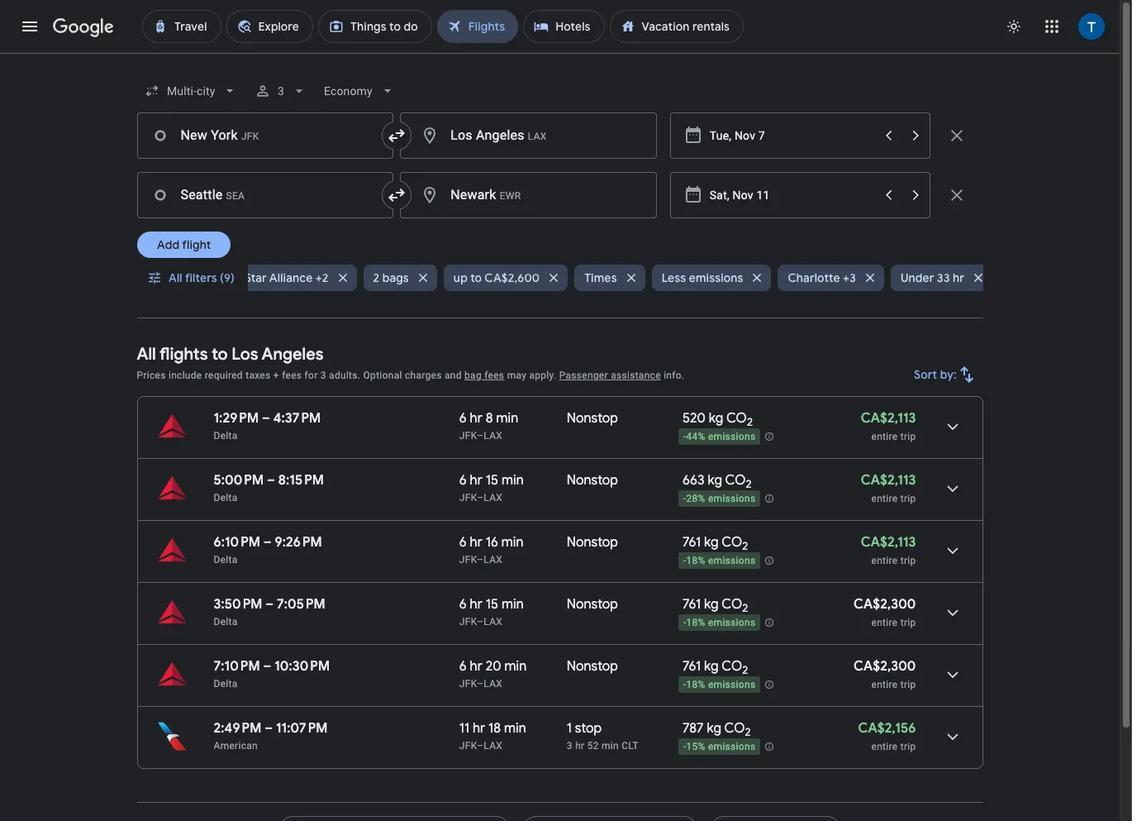 Task type: vqa. For each thing, say whether or not it's contained in the screenshot.


Task type: describe. For each thing, give the bounding box(es) containing it.
min for 4:37 pm
[[496, 410, 519, 427]]

trip for 10:30 pm
[[901, 679, 917, 690]]

emissions for 11:07 pm
[[709, 741, 756, 753]]

-18% emissions for 6 hr 20 min
[[684, 679, 756, 691]]

787 kg co 2
[[683, 720, 751, 739]]

18% for 6 hr 15 min
[[687, 617, 706, 629]]

15 for 8:15 pm
[[486, 472, 499, 489]]

flight details. leaves john f. kennedy international airport at 5:00 pm on tuesday, november 7 and arrives at los angeles international airport at 8:15 pm on tuesday, november 7. image
[[933, 469, 973, 509]]

entire for 9:26 pm
[[872, 555, 898, 566]]

kg for 8:15 pm
[[708, 472, 723, 489]]

all filters (9)
[[168, 270, 234, 285]]

18% for 6 hr 20 min
[[687, 679, 706, 691]]

min for 9:26 pm
[[502, 534, 524, 551]]

bag
[[465, 370, 482, 381]]

lax for 4:37 pm
[[484, 430, 503, 442]]

1:29 pm
[[214, 410, 259, 427]]

flight details. leaves john f. kennedy international airport at 7:10 pm on tuesday, november 7 and arrives at los angeles international airport at 10:30 pm on tuesday, november 7. image
[[933, 655, 973, 695]]

leaves john f. kennedy international airport at 6:10 pm on tuesday, november 7 and arrives at los angeles international airport at 9:26 pm on tuesday, november 7. element
[[214, 534, 322, 551]]

44%
[[687, 431, 706, 443]]

required
[[205, 370, 243, 381]]

hr for 8:15 pm
[[470, 472, 483, 489]]

delta for 5:00 pm
[[214, 492, 238, 504]]

add
[[157, 237, 179, 252]]

flight details. leaves john f. kennedy international airport at 6:10 pm on tuesday, november 7 and arrives at los angeles international airport at 9:26 pm on tuesday, november 7. image
[[933, 531, 973, 571]]

9:26 pm
[[275, 534, 322, 551]]

sort by: button
[[908, 355, 984, 394]]

kg for 10:30 pm
[[705, 658, 719, 675]]

all flights to los angeles
[[137, 344, 324, 365]]

nonstop for 4:37 pm
[[567, 410, 618, 427]]

6 hr 20 min jfk – lax
[[460, 658, 527, 690]]

11 hr 18 min jfk – lax
[[460, 720, 527, 752]]

– inside 11 hr 18 min jfk – lax
[[477, 740, 484, 752]]

Departure time: 3:50 PM. text field
[[214, 596, 262, 613]]

761 kg co 2 for 6 hr 20 min
[[683, 658, 749, 677]]

- for 7:05 pm
[[684, 617, 687, 629]]

and
[[445, 370, 462, 381]]

optional
[[363, 370, 402, 381]]

bags
[[383, 270, 409, 285]]

min inside 1 stop 3 hr 52 min clt
[[602, 740, 619, 752]]

4:37 pm
[[273, 410, 321, 427]]

+2
[[316, 270, 329, 285]]

assistance
[[611, 370, 661, 381]]

2156 Canadian dollars text field
[[859, 720, 917, 737]]

+
[[273, 370, 279, 381]]

add flight
[[157, 237, 211, 252]]

charlotte
[[788, 270, 841, 285]]

– inside 2:49 pm – 11:07 pm american
[[265, 720, 273, 737]]

– inside 6 hr 16 min jfk – lax
[[477, 554, 484, 566]]

total duration 6 hr 16 min. element
[[460, 534, 567, 553]]

delta for 7:10 pm
[[214, 678, 238, 690]]

761 for 6 hr 15 min
[[683, 596, 701, 613]]

less emissions button
[[652, 258, 772, 298]]

Departure time: 1:29 PM. text field
[[214, 410, 259, 427]]

min for 11:07 pm
[[504, 720, 527, 737]]

28%
[[687, 493, 706, 505]]

2 for 11:07 pm
[[745, 725, 751, 739]]

-15% emissions
[[684, 741, 756, 753]]

6 for 9:26 pm
[[460, 534, 467, 551]]

total duration 11 hr 18 min. element
[[460, 720, 567, 739]]

– inside "7:10 pm – 10:30 pm delta"
[[263, 658, 272, 675]]

co for 7:05 pm
[[722, 596, 743, 613]]

emissions for 8:15 pm
[[709, 493, 756, 505]]

prices include required taxes + fees for 3 adults. optional charges and bag fees may apply. passenger assistance
[[137, 370, 661, 381]]

times button
[[575, 258, 645, 298]]

11
[[460, 720, 470, 737]]

2300 Canadian dollars text field
[[854, 658, 917, 675]]

under
[[901, 270, 935, 285]]

main menu image
[[20, 17, 40, 36]]

- for 9:26 pm
[[684, 555, 687, 567]]

- for 4:37 pm
[[684, 431, 687, 443]]

3 inside popup button
[[278, 84, 284, 98]]

1
[[567, 720, 572, 737]]

apply.
[[530, 370, 557, 381]]

6 hr 15 min jfk – lax for 8:15 pm
[[460, 472, 524, 504]]

lax for 7:05 pm
[[484, 616, 503, 628]]

1:29 pm – 4:37 pm delta
[[214, 410, 321, 442]]

18% for 6 hr 16 min
[[687, 555, 706, 567]]

761 for 6 hr 20 min
[[683, 658, 701, 675]]

8
[[486, 410, 493, 427]]

co for 4:37 pm
[[727, 410, 747, 427]]

787
[[683, 720, 704, 737]]

2:49 pm
[[214, 720, 262, 737]]

2 for 9:26 pm
[[743, 539, 749, 553]]

6 for 4:37 pm
[[460, 410, 467, 427]]

Arrival time: 8:15 PM. text field
[[278, 472, 324, 489]]

alliance
[[269, 270, 313, 285]]

hr for 11:07 pm
[[473, 720, 486, 737]]

all filters (9) button
[[137, 258, 248, 298]]

passenger
[[559, 370, 608, 381]]

min for 7:05 pm
[[502, 596, 524, 613]]

-18% emissions for 6 hr 16 min
[[684, 555, 756, 567]]

520
[[683, 410, 706, 427]]

2 for 8:15 pm
[[746, 477, 752, 491]]

layover (1 of 1) is a 3 hr 52 min layover at charlotte douglas international airport in charlotte. element
[[567, 739, 675, 752]]

co for 9:26 pm
[[722, 534, 743, 551]]

kg for 4:37 pm
[[709, 410, 724, 427]]

761 kg co 2 for 6 hr 16 min
[[683, 534, 749, 553]]

nonstop flight. element for 4:37 pm
[[567, 410, 618, 429]]

Departure time: 6:10 PM. text field
[[214, 534, 261, 551]]

ca$2,156
[[859, 720, 917, 737]]

5:00 pm – 8:15 pm delta
[[214, 472, 324, 504]]

trip for 7:05 pm
[[901, 617, 917, 628]]

6 hr 15 min jfk – lax for 7:05 pm
[[460, 596, 524, 628]]

up to ca$2,600 button
[[444, 258, 568, 298]]

Departure time: 7:10 PM. text field
[[214, 658, 260, 675]]

520 kg co 2
[[683, 410, 753, 429]]

co for 10:30 pm
[[722, 658, 743, 675]]

2 inside 2 bags popup button
[[373, 270, 380, 285]]

Departure time: 5:00 PM. text field
[[214, 472, 264, 489]]

adults.
[[329, 370, 361, 381]]

2 bags button
[[363, 258, 437, 298]]

663 kg co 2
[[683, 472, 752, 491]]

2 for 10:30 pm
[[743, 663, 749, 677]]

up to ca$2,600
[[454, 270, 540, 285]]

(9)
[[220, 270, 234, 285]]

under 33 hr button
[[891, 258, 993, 298]]

bag fees button
[[465, 370, 505, 381]]

passenger assistance button
[[559, 370, 661, 381]]

18
[[489, 720, 501, 737]]

1 vertical spatial to
[[212, 344, 228, 365]]

6 hr 8 min jfk – lax
[[460, 410, 519, 442]]

6 for 8:15 pm
[[460, 472, 467, 489]]

by:
[[940, 367, 957, 382]]

1 horizontal spatial 3
[[321, 370, 326, 381]]

761 kg co 2 for 6 hr 15 min
[[683, 596, 749, 615]]

Arrival time: 4:37 PM. text field
[[273, 410, 321, 427]]

emissions for 7:05 pm
[[709, 617, 756, 629]]

ca$2,600
[[485, 270, 540, 285]]

all for all flights to los angeles
[[137, 344, 156, 365]]

flights
[[160, 344, 208, 365]]

remove flight from seattle to newark on sat, nov 11 image
[[947, 185, 967, 205]]

charges
[[405, 370, 442, 381]]

sort
[[914, 367, 938, 382]]

hr for 4:37 pm
[[470, 410, 483, 427]]



Task type: locate. For each thing, give the bounding box(es) containing it.
-18% emissions for 6 hr 15 min
[[684, 617, 756, 629]]

lax
[[484, 430, 503, 442], [484, 492, 503, 504], [484, 554, 503, 566], [484, 616, 503, 628], [484, 678, 503, 690], [484, 740, 503, 752]]

sort by:
[[914, 367, 957, 382]]

Arrival time: 9:26 PM. text field
[[275, 534, 322, 551]]

Departure text field
[[710, 113, 874, 158], [710, 173, 874, 217]]

ca$2,113 for 761
[[861, 534, 917, 551]]

nonstop for 7:05 pm
[[567, 596, 618, 613]]

761 kg co 2
[[683, 534, 749, 553], [683, 596, 749, 615], [683, 658, 749, 677]]

leaves john f. kennedy international airport at 1:29 pm on tuesday, november 7 and arrives at los angeles international airport at 4:37 pm on tuesday, november 7. element
[[214, 410, 321, 427]]

clt
[[622, 740, 639, 752]]

663
[[683, 472, 705, 489]]

all up prices
[[137, 344, 156, 365]]

nonstop flight. element for 9:26 pm
[[567, 534, 618, 553]]

+3
[[843, 270, 857, 285]]

– up 6 hr 20 min jfk – lax
[[477, 616, 484, 628]]

2 nonstop flight. element from the top
[[567, 472, 618, 491]]

– inside 6 hr 20 min jfk – lax
[[477, 678, 484, 690]]

kg for 9:26 pm
[[705, 534, 719, 551]]

1 vertical spatial -18% emissions
[[684, 617, 756, 629]]

5 nonstop from the top
[[567, 658, 618, 675]]

kg
[[709, 410, 724, 427], [708, 472, 723, 489], [705, 534, 719, 551], [705, 596, 719, 613], [705, 658, 719, 675], [707, 720, 722, 737]]

2 horizontal spatial 3
[[567, 740, 573, 752]]

15 down 6 hr 8 min jfk – lax
[[486, 472, 499, 489]]

-18% emissions
[[684, 555, 756, 567], [684, 617, 756, 629], [684, 679, 756, 691]]

nonstop for 8:15 pm
[[567, 472, 618, 489]]

0 horizontal spatial to
[[212, 344, 228, 365]]

6 hr 15 min jfk – lax
[[460, 472, 524, 504], [460, 596, 524, 628]]

2 inside 520 kg co 2
[[747, 415, 753, 429]]

hr for 10:30 pm
[[470, 658, 483, 675]]

trip
[[901, 431, 917, 442], [901, 493, 917, 504], [901, 555, 917, 566], [901, 617, 917, 628], [901, 679, 917, 690], [901, 741, 917, 752]]

20
[[486, 658, 502, 675]]

6 left 20
[[460, 658, 467, 675]]

emissions
[[689, 270, 744, 285], [709, 431, 756, 443], [709, 493, 756, 505], [709, 555, 756, 567], [709, 617, 756, 629], [709, 679, 756, 691], [709, 741, 756, 753]]

1 18% from the top
[[687, 555, 706, 567]]

ca$2,113 entire trip for 520
[[861, 410, 917, 442]]

-
[[684, 431, 687, 443], [684, 493, 687, 505], [684, 555, 687, 567], [684, 617, 687, 629], [684, 679, 687, 691], [684, 741, 687, 753]]

total duration 6 hr 15 min. element
[[460, 472, 567, 491], [460, 596, 567, 615]]

delta
[[214, 430, 238, 442], [214, 492, 238, 504], [214, 554, 238, 566], [214, 616, 238, 628], [214, 678, 238, 690]]

nonstop flight. element for 7:05 pm
[[567, 596, 618, 615]]

min inside 6 hr 8 min jfk – lax
[[496, 410, 519, 427]]

1 ca$2,113 entire trip from the top
[[861, 410, 917, 442]]

total duration 6 hr 8 min. element
[[460, 410, 567, 429]]

2 6 from the top
[[460, 472, 467, 489]]

6 entire from the top
[[872, 741, 898, 752]]

Departure time: 2:49 PM. text field
[[214, 720, 262, 737]]

star alliance +2
[[245, 270, 329, 285]]

jfk up 11
[[460, 678, 477, 690]]

- for 11:07 pm
[[684, 741, 687, 753]]

nonstop flight. element
[[567, 410, 618, 429], [567, 472, 618, 491], [567, 534, 618, 553], [567, 596, 618, 615], [567, 658, 618, 677]]

3 - from the top
[[684, 555, 687, 567]]

all inside button
[[168, 270, 182, 285]]

remove flight from new york to los angeles on tue, nov 7 image
[[947, 126, 967, 146]]

swap origin and destination. image
[[387, 126, 407, 146]]

Arrival time: 11:07 PM. text field
[[276, 720, 328, 737]]

less
[[662, 270, 687, 285]]

angeles
[[262, 344, 324, 365]]

delta down 7:10 pm
[[214, 678, 238, 690]]

3 button
[[248, 71, 314, 111]]

los
[[232, 344, 258, 365]]

2 inside 663 kg co 2
[[746, 477, 752, 491]]

1 -18% emissions from the top
[[684, 555, 756, 567]]

2 6 hr 15 min jfk – lax from the top
[[460, 596, 524, 628]]

lax inside 6 hr 20 min jfk – lax
[[484, 678, 503, 690]]

– inside 6:10 pm – 9:26 pm delta
[[264, 534, 272, 551]]

11:07 pm
[[276, 720, 328, 737]]

3 trip from the top
[[901, 555, 917, 566]]

jfk inside 6 hr 8 min jfk – lax
[[460, 430, 477, 442]]

15 for 7:05 pm
[[486, 596, 499, 613]]

2 ca$2,113 from the top
[[861, 472, 917, 489]]

charlotte +3 button
[[778, 258, 885, 298]]

loading results progress bar
[[0, 53, 1120, 56]]

4 delta from the top
[[214, 616, 238, 628]]

flight details. leaves john f. kennedy international airport at 2:49 pm on tuesday, november 7 and arrives at los angeles international airport at 11:07 pm on tuesday, november 7. image
[[933, 717, 973, 757]]

2 -18% emissions from the top
[[684, 617, 756, 629]]

delta down 'departure time: 5:00 pm.' text box
[[214, 492, 238, 504]]

co inside "787 kg co 2"
[[725, 720, 745, 737]]

all for all filters (9)
[[168, 270, 182, 285]]

None field
[[137, 76, 245, 106], [317, 76, 402, 106], [137, 76, 245, 106], [317, 76, 402, 106]]

2 for 7:05 pm
[[743, 601, 749, 615]]

2 2113 canadian dollars text field from the top
[[861, 534, 917, 551]]

1 departure text field from the top
[[710, 113, 874, 158]]

emissions for 4:37 pm
[[709, 431, 756, 443]]

0 vertical spatial 3
[[278, 84, 284, 98]]

0 horizontal spatial 3
[[278, 84, 284, 98]]

min for 10:30 pm
[[505, 658, 527, 675]]

all
[[168, 270, 182, 285], [137, 344, 156, 365]]

2 bags
[[373, 270, 409, 285]]

co for 8:15 pm
[[726, 472, 746, 489]]

may
[[507, 370, 527, 381]]

trip down "ca$2,156"
[[901, 741, 917, 752]]

5:00 pm
[[214, 472, 264, 489]]

3 761 kg co 2 from the top
[[683, 658, 749, 677]]

5 jfk from the top
[[460, 678, 477, 690]]

taxes
[[246, 370, 271, 381]]

1 horizontal spatial fees
[[485, 370, 505, 381]]

6 left 16
[[460, 534, 467, 551]]

fees right the "bag"
[[485, 370, 505, 381]]

trip for 9:26 pm
[[901, 555, 917, 566]]

Arrival time: 7:05 PM. text field
[[277, 596, 326, 613]]

2 ca$2,113 entire trip from the top
[[861, 472, 917, 504]]

6 inside 6 hr 16 min jfk – lax
[[460, 534, 467, 551]]

1 761 from the top
[[683, 534, 701, 551]]

4 nonstop from the top
[[567, 596, 618, 613]]

delta down the 1:29 pm
[[214, 430, 238, 442]]

-28% emissions
[[684, 493, 756, 505]]

2 15 from the top
[[486, 596, 499, 613]]

6 hr 15 min jfk – lax up 20
[[460, 596, 524, 628]]

kg inside 520 kg co 2
[[709, 410, 724, 427]]

6:10 pm
[[214, 534, 261, 551]]

to inside up to ca$2,600 popup button
[[471, 270, 482, 285]]

1 vertical spatial departure text field
[[710, 173, 874, 217]]

2 nonstop from the top
[[567, 472, 618, 489]]

ca$2,300 for 6 hr 20 min
[[854, 658, 917, 675]]

6 down 6 hr 8 min jfk – lax
[[460, 472, 467, 489]]

jfk
[[460, 430, 477, 442], [460, 492, 477, 504], [460, 554, 477, 566], [460, 616, 477, 628], [460, 678, 477, 690], [460, 740, 477, 752]]

hr left 20
[[470, 658, 483, 675]]

0 vertical spatial 2113 canadian dollars text field
[[861, 410, 917, 427]]

2 trip from the top
[[901, 493, 917, 504]]

7:05 pm
[[277, 596, 326, 613]]

1 vertical spatial ca$2,113 entire trip
[[861, 472, 917, 504]]

1 nonstop flight. element from the top
[[567, 410, 618, 429]]

3 761 from the top
[[683, 658, 701, 675]]

trip for 8:15 pm
[[901, 493, 917, 504]]

ca$2,300 down 2300 canadian dollars text box
[[854, 658, 917, 675]]

1 - from the top
[[684, 431, 687, 443]]

–
[[262, 410, 270, 427], [477, 430, 484, 442], [267, 472, 275, 489], [477, 492, 484, 504], [264, 534, 272, 551], [477, 554, 484, 566], [266, 596, 274, 613], [477, 616, 484, 628], [263, 658, 272, 675], [477, 678, 484, 690], [265, 720, 273, 737], [477, 740, 484, 752]]

– right departure time: 6:10 pm. text field
[[264, 534, 272, 551]]

ca$2,300 entire trip up the "ca$2,156" text field
[[854, 658, 917, 690]]

jfk for 11:07 pm
[[460, 740, 477, 752]]

trip left flight details. leaves john f. kennedy international airport at 1:29 pm on tuesday, november 7 and arrives at los angeles international airport at 4:37 pm on tuesday, november 7. image
[[901, 431, 917, 442]]

0 vertical spatial ca$2,300
[[854, 596, 917, 613]]

emissions for 10:30 pm
[[709, 679, 756, 691]]

min down 6 hr 16 min jfk – lax
[[502, 596, 524, 613]]

1 total duration 6 hr 15 min. element from the top
[[460, 472, 567, 491]]

ca$2,113 entire trip up ca$2,113 text box in the bottom right of the page
[[861, 410, 917, 442]]

0 vertical spatial ca$2,113
[[861, 410, 917, 427]]

– inside the 1:29 pm – 4:37 pm delta
[[262, 410, 270, 427]]

ca$2,113 entire trip for 761
[[861, 534, 917, 566]]

15
[[486, 472, 499, 489], [486, 596, 499, 613]]

– down "total duration 6 hr 20 min." element
[[477, 678, 484, 690]]

lax down 20
[[484, 678, 503, 690]]

flight details. leaves john f. kennedy international airport at 1:29 pm on tuesday, november 7 and arrives at los angeles international airport at 4:37 pm on tuesday, november 7. image
[[933, 407, 973, 447]]

2 departure text field from the top
[[710, 173, 874, 217]]

None text field
[[137, 112, 394, 159], [400, 112, 657, 159], [137, 172, 394, 218], [400, 172, 657, 218], [137, 112, 394, 159], [400, 112, 657, 159], [137, 172, 394, 218], [400, 172, 657, 218]]

co
[[727, 410, 747, 427], [726, 472, 746, 489], [722, 534, 743, 551], [722, 596, 743, 613], [722, 658, 743, 675], [725, 720, 745, 737]]

hr left 16
[[470, 534, 483, 551]]

15%
[[687, 741, 706, 753]]

16
[[486, 534, 499, 551]]

33
[[938, 270, 951, 285]]

total duration 6 hr 15 min. element down 6 hr 8 min jfk – lax
[[460, 472, 567, 491]]

1 vertical spatial all
[[137, 344, 156, 365]]

entire down ca$2,300 text field
[[872, 679, 898, 690]]

ca$2,113 entire trip
[[861, 410, 917, 442], [861, 472, 917, 504], [861, 534, 917, 566]]

ca$2,113 for 663
[[861, 472, 917, 489]]

min right 16
[[502, 534, 524, 551]]

nonstop flight. element for 8:15 pm
[[567, 472, 618, 491]]

min down 6 hr 8 min jfk – lax
[[502, 472, 524, 489]]

5 trip from the top
[[901, 679, 917, 690]]

– left 8:15 pm
[[267, 472, 275, 489]]

entire up ca$2,113 text box in the bottom right of the page
[[872, 431, 898, 442]]

1 761 kg co 2 from the top
[[683, 534, 749, 553]]

hr left 52
[[576, 740, 585, 752]]

jfk inside 11 hr 18 min jfk – lax
[[460, 740, 477, 752]]

delta inside "7:10 pm – 10:30 pm delta"
[[214, 678, 238, 690]]

emissions for 9:26 pm
[[709, 555, 756, 567]]

2 total duration 6 hr 15 min. element from the top
[[460, 596, 567, 615]]

3 entire from the top
[[872, 555, 898, 566]]

delta inside 3:50 pm – 7:05 pm delta
[[214, 616, 238, 628]]

0 vertical spatial ca$2,113 entire trip
[[861, 410, 917, 442]]

star alliance +2 button
[[235, 258, 357, 298]]

entire inside ca$2,156 entire trip
[[872, 741, 898, 752]]

4 entire from the top
[[872, 617, 898, 628]]

2 vertical spatial 761 kg co 2
[[683, 658, 749, 677]]

lax up 20
[[484, 616, 503, 628]]

hr down 6 hr 8 min jfk – lax
[[470, 472, 483, 489]]

1 stop flight. element
[[567, 720, 602, 739]]

jfk inside 6 hr 20 min jfk – lax
[[460, 678, 477, 690]]

fees right +
[[282, 370, 302, 381]]

delta inside 5:00 pm – 8:15 pm delta
[[214, 492, 238, 504]]

3 inside 1 stop 3 hr 52 min clt
[[567, 740, 573, 752]]

– inside 6 hr 8 min jfk – lax
[[477, 430, 484, 442]]

ca$2,300 entire trip
[[854, 596, 917, 628], [854, 658, 917, 690]]

2 - from the top
[[684, 493, 687, 505]]

6 jfk from the top
[[460, 740, 477, 752]]

6 lax from the top
[[484, 740, 503, 752]]

to right up
[[471, 270, 482, 285]]

kg for 11:07 pm
[[707, 720, 722, 737]]

2300 Canadian dollars text field
[[854, 596, 917, 613]]

3 lax from the top
[[484, 554, 503, 566]]

lax down 16
[[484, 554, 503, 566]]

2 lax from the top
[[484, 492, 503, 504]]

1 ca$2,113 from the top
[[861, 410, 917, 427]]

1 6 from the top
[[460, 410, 467, 427]]

flight details. leaves john f. kennedy international airport at 3:50 pm on tuesday, november 7 and arrives at los angeles international airport at 7:05 pm on tuesday, november 7. image
[[933, 593, 973, 633]]

- for 10:30 pm
[[684, 679, 687, 691]]

0 vertical spatial departure text field
[[710, 113, 874, 158]]

5 entire from the top
[[872, 679, 898, 690]]

hr right 11
[[473, 720, 486, 737]]

ca$2,300 entire trip up ca$2,300 text field
[[854, 596, 917, 628]]

entire for 4:37 pm
[[872, 431, 898, 442]]

2113 canadian dollars text field down sort
[[861, 410, 917, 427]]

Arrival time: 10:30 PM. text field
[[275, 658, 330, 675]]

6 hr 15 min jfk – lax up 16
[[460, 472, 524, 504]]

6 trip from the top
[[901, 741, 917, 752]]

6 left 8
[[460, 410, 467, 427]]

4 nonstop flight. element from the top
[[567, 596, 618, 615]]

ca$2,300 up ca$2,300 text field
[[854, 596, 917, 613]]

lax inside 6 hr 8 min jfk – lax
[[484, 430, 503, 442]]

1 vertical spatial 761 kg co 2
[[683, 596, 749, 615]]

2 ca$2,300 from the top
[[854, 658, 917, 675]]

2 761 kg co 2 from the top
[[683, 596, 749, 615]]

3:50 pm
[[214, 596, 262, 613]]

lax inside 6 hr 16 min jfk – lax
[[484, 554, 503, 566]]

2 delta from the top
[[214, 492, 238, 504]]

jfk down 11
[[460, 740, 477, 752]]

less emissions
[[662, 270, 744, 285]]

0 horizontal spatial all
[[137, 344, 156, 365]]

3 -18% emissions from the top
[[684, 679, 756, 691]]

0 vertical spatial 18%
[[687, 555, 706, 567]]

hr left 8
[[470, 410, 483, 427]]

3:50 pm – 7:05 pm delta
[[214, 596, 326, 628]]

nonstop for 9:26 pm
[[567, 534, 618, 551]]

ca$2,300 for 6 hr 15 min
[[854, 596, 917, 613]]

kg inside 663 kg co 2
[[708, 472, 723, 489]]

departure text field for remove flight from new york to los angeles on tue, nov 7 icon
[[710, 113, 874, 158]]

2 vertical spatial 3
[[567, 740, 573, 752]]

hr for 9:26 pm
[[470, 534, 483, 551]]

star
[[245, 270, 267, 285]]

1 ca$2,300 entire trip from the top
[[854, 596, 917, 628]]

ca$2,113 entire trip for 663
[[861, 472, 917, 504]]

min inside 6 hr 20 min jfk – lax
[[505, 658, 527, 675]]

2 vertical spatial 18%
[[687, 679, 706, 691]]

hr inside 6 hr 20 min jfk – lax
[[470, 658, 483, 675]]

hr inside 1 stop 3 hr 52 min clt
[[576, 740, 585, 752]]

– right 2:49 pm at the bottom left
[[265, 720, 273, 737]]

3 18% from the top
[[687, 679, 706, 691]]

1 vertical spatial 3
[[321, 370, 326, 381]]

6:10 pm – 9:26 pm delta
[[214, 534, 322, 566]]

1 horizontal spatial to
[[471, 270, 482, 285]]

lax for 11:07 pm
[[484, 740, 503, 752]]

filters
[[185, 270, 217, 285]]

delta for 1:29 pm
[[214, 430, 238, 442]]

swap origin and destination. image
[[387, 185, 407, 205]]

– down the total duration 6 hr 8 min. element
[[477, 430, 484, 442]]

fees
[[282, 370, 302, 381], [485, 370, 505, 381]]

0 horizontal spatial fees
[[282, 370, 302, 381]]

lax down 8
[[484, 430, 503, 442]]

1 vertical spatial 2113 canadian dollars text field
[[861, 534, 917, 551]]

ca$2,113 entire trip up 2300 canadian dollars text box
[[861, 534, 917, 566]]

entire for 8:15 pm
[[872, 493, 898, 504]]

delta for 6:10 pm
[[214, 554, 238, 566]]

1 entire from the top
[[872, 431, 898, 442]]

– left 7:05 pm
[[266, 596, 274, 613]]

lax for 8:15 pm
[[484, 492, 503, 504]]

ca$2,113 entire trip left "flight details. leaves john f. kennedy international airport at 5:00 pm on tuesday, november 7 and arrives at los angeles international airport at 8:15 pm on tuesday, november 7." icon
[[861, 472, 917, 504]]

flight
[[182, 237, 211, 252]]

1 nonstop from the top
[[567, 410, 618, 427]]

0 vertical spatial ca$2,300 entire trip
[[854, 596, 917, 628]]

min inside 6 hr 16 min jfk – lax
[[502, 534, 524, 551]]

1 vertical spatial ca$2,113
[[861, 472, 917, 489]]

4 - from the top
[[684, 617, 687, 629]]

4 trip from the top
[[901, 617, 917, 628]]

1 lax from the top
[[484, 430, 503, 442]]

1 vertical spatial ca$2,300
[[854, 658, 917, 675]]

3 ca$2,113 from the top
[[861, 534, 917, 551]]

3 nonstop flight. element from the top
[[567, 534, 618, 553]]

3 jfk from the top
[[460, 554, 477, 566]]

charlotte +3
[[788, 270, 857, 285]]

2 18% from the top
[[687, 617, 706, 629]]

add flight button
[[137, 232, 231, 258]]

2 vertical spatial ca$2,113
[[861, 534, 917, 551]]

0 vertical spatial total duration 6 hr 15 min. element
[[460, 472, 567, 491]]

2 vertical spatial 761
[[683, 658, 701, 675]]

jfk down total duration 6 hr 16 min. element
[[460, 554, 477, 566]]

2 inside "787 kg co 2"
[[745, 725, 751, 739]]

1 15 from the top
[[486, 472, 499, 489]]

ca$2,300 entire trip for 6 hr 20 min
[[854, 658, 917, 690]]

trip down ca$2,113 text box in the bottom right of the page
[[901, 493, 917, 504]]

entire down ca$2,113 text box in the bottom right of the page
[[872, 493, 898, 504]]

delta down departure time: 6:10 pm. text field
[[214, 554, 238, 566]]

– inside 5:00 pm – 8:15 pm delta
[[267, 472, 275, 489]]

to up the required
[[212, 344, 228, 365]]

1 fees from the left
[[282, 370, 302, 381]]

2 761 from the top
[[683, 596, 701, 613]]

for
[[305, 370, 318, 381]]

2113 canadian dollars text field down ca$2,113 text box in the bottom right of the page
[[861, 534, 917, 551]]

1 vertical spatial 761
[[683, 596, 701, 613]]

jfk for 9:26 pm
[[460, 554, 477, 566]]

jfk for 8:15 pm
[[460, 492, 477, 504]]

0 vertical spatial 761 kg co 2
[[683, 534, 749, 553]]

1 jfk from the top
[[460, 430, 477, 442]]

1 vertical spatial 18%
[[687, 617, 706, 629]]

lax for 9:26 pm
[[484, 554, 503, 566]]

2 ca$2,300 entire trip from the top
[[854, 658, 917, 690]]

1 stop 3 hr 52 min clt
[[567, 720, 639, 752]]

trip left the flight details. leaves john f. kennedy international airport at 6:10 pm on tuesday, november 7 and arrives at los angeles international airport at 9:26 pm on tuesday, november 7. image
[[901, 555, 917, 566]]

entire
[[872, 431, 898, 442], [872, 493, 898, 504], [872, 555, 898, 566], [872, 617, 898, 628], [872, 679, 898, 690], [872, 741, 898, 752]]

None search field
[[137, 71, 999, 318]]

4 jfk from the top
[[460, 616, 477, 628]]

2 for 4:37 pm
[[747, 415, 753, 429]]

5 - from the top
[[684, 679, 687, 691]]

ca$2,113 down sort
[[861, 410, 917, 427]]

none search field containing add flight
[[137, 71, 999, 318]]

american
[[214, 740, 258, 752]]

delta for 3:50 pm
[[214, 616, 238, 628]]

3 nonstop from the top
[[567, 534, 618, 551]]

trip for 4:37 pm
[[901, 431, 917, 442]]

trip inside ca$2,156 entire trip
[[901, 741, 917, 752]]

leaves john f. kennedy international airport at 7:10 pm on tuesday, november 7 and arrives at los angeles international airport at 10:30 pm on tuesday, november 7. element
[[214, 658, 330, 675]]

1 trip from the top
[[901, 431, 917, 442]]

1 vertical spatial 6 hr 15 min jfk – lax
[[460, 596, 524, 628]]

2113 canadian dollars text field for 761
[[861, 534, 917, 551]]

lax up 16
[[484, 492, 503, 504]]

1 ca$2,300 from the top
[[854, 596, 917, 613]]

7:10 pm – 10:30 pm delta
[[214, 658, 330, 690]]

trip down ca$2,300 text field
[[901, 679, 917, 690]]

– down total duration 11 hr 18 min. element
[[477, 740, 484, 752]]

co inside 520 kg co 2
[[727, 410, 747, 427]]

– right departure time: 7:10 pm. text field
[[263, 658, 272, 675]]

5 6 from the top
[[460, 658, 467, 675]]

0 vertical spatial to
[[471, 270, 482, 285]]

1 vertical spatial 15
[[486, 596, 499, 613]]

0 vertical spatial 15
[[486, 472, 499, 489]]

6 for 10:30 pm
[[460, 658, 467, 675]]

hr inside 6 hr 16 min jfk – lax
[[470, 534, 483, 551]]

stop
[[575, 720, 602, 737]]

jfk up 6 hr 16 min jfk – lax
[[460, 492, 477, 504]]

min inside 11 hr 18 min jfk – lax
[[504, 720, 527, 737]]

entire for 10:30 pm
[[872, 679, 898, 690]]

up
[[454, 270, 468, 285]]

6 inside 6 hr 20 min jfk – lax
[[460, 658, 467, 675]]

change appearance image
[[995, 7, 1034, 46]]

6
[[460, 410, 467, 427], [460, 472, 467, 489], [460, 534, 467, 551], [460, 596, 467, 613], [460, 658, 467, 675]]

761
[[683, 534, 701, 551], [683, 596, 701, 613], [683, 658, 701, 675]]

min right 52
[[602, 740, 619, 752]]

co for 11:07 pm
[[725, 720, 745, 737]]

ca$2,113 down ca$2,113 text box in the bottom right of the page
[[861, 534, 917, 551]]

hr inside 11 hr 18 min jfk – lax
[[473, 720, 486, 737]]

jfk up 6 hr 20 min jfk – lax
[[460, 616, 477, 628]]

– down total duration 6 hr 16 min. element
[[477, 554, 484, 566]]

times
[[585, 270, 617, 285]]

trip for 11:07 pm
[[901, 741, 917, 752]]

lax down 18
[[484, 740, 503, 752]]

nonstop for 10:30 pm
[[567, 658, 618, 675]]

6 - from the top
[[684, 741, 687, 753]]

prices
[[137, 370, 166, 381]]

2 vertical spatial -18% emissions
[[684, 679, 756, 691]]

leaves john f. kennedy international airport at 2:49 pm on tuesday, november 7 and arrives at los angeles international airport at 11:07 pm on tuesday, november 7. element
[[214, 720, 328, 737]]

total duration 6 hr 15 min. element for 761
[[460, 596, 567, 615]]

ca$2,113 left "flight details. leaves john f. kennedy international airport at 5:00 pm on tuesday, november 7 and arrives at los angeles international airport at 8:15 pm on tuesday, november 7." icon
[[861, 472, 917, 489]]

total duration 6 hr 15 min. element down 6 hr 16 min jfk – lax
[[460, 596, 567, 615]]

0 vertical spatial 6 hr 15 min jfk – lax
[[460, 472, 524, 504]]

2 jfk from the top
[[460, 492, 477, 504]]

2 vertical spatial ca$2,113 entire trip
[[861, 534, 917, 566]]

5 delta from the top
[[214, 678, 238, 690]]

hr inside 6 hr 8 min jfk – lax
[[470, 410, 483, 427]]

4 lax from the top
[[484, 616, 503, 628]]

1 6 hr 15 min jfk – lax from the top
[[460, 472, 524, 504]]

7:10 pm
[[214, 658, 260, 675]]

8:15 pm
[[278, 472, 324, 489]]

– up 6 hr 16 min jfk – lax
[[477, 492, 484, 504]]

1 2113 canadian dollars text field from the top
[[861, 410, 917, 427]]

10:30 pm
[[275, 658, 330, 675]]

departure text field for the remove flight from seattle to newark on sat, nov 11 icon
[[710, 173, 874, 217]]

6 inside 6 hr 8 min jfk – lax
[[460, 410, 467, 427]]

ca$2,113
[[861, 410, 917, 427], [861, 472, 917, 489], [861, 534, 917, 551]]

emissions inside less emissions popup button
[[689, 270, 744, 285]]

include
[[169, 370, 202, 381]]

total duration 6 hr 20 min. element
[[460, 658, 567, 677]]

hr down 6 hr 16 min jfk – lax
[[470, 596, 483, 613]]

2113 canadian dollars text field for 520
[[861, 410, 917, 427]]

3 delta from the top
[[214, 554, 238, 566]]

– inside 3:50 pm – 7:05 pm delta
[[266, 596, 274, 613]]

total duration 6 hr 15 min. element for 663
[[460, 472, 567, 491]]

0 vertical spatial 761
[[683, 534, 701, 551]]

2:49 pm – 11:07 pm american
[[214, 720, 328, 752]]

jfk down the total duration 6 hr 8 min. element
[[460, 430, 477, 442]]

ca$2,113 for 520
[[861, 410, 917, 427]]

4 6 from the top
[[460, 596, 467, 613]]

entire down 2300 canadian dollars text box
[[872, 617, 898, 628]]

15 down 6 hr 16 min jfk – lax
[[486, 596, 499, 613]]

1 vertical spatial total duration 6 hr 15 min. element
[[460, 596, 567, 615]]

leaves john f. kennedy international airport at 3:50 pm on tuesday, november 7 and arrives at los angeles international airport at 7:05 pm on tuesday, november 7. element
[[214, 596, 326, 613]]

jfk for 7:05 pm
[[460, 616, 477, 628]]

min
[[496, 410, 519, 427], [502, 472, 524, 489], [502, 534, 524, 551], [502, 596, 524, 613], [505, 658, 527, 675], [504, 720, 527, 737], [602, 740, 619, 752]]

-44% emissions
[[684, 431, 756, 443]]

leaves john f. kennedy international airport at 5:00 pm on tuesday, november 7 and arrives at los angeles international airport at 8:15 pm on tuesday, november 7. element
[[214, 472, 324, 489]]

min right 20
[[505, 658, 527, 675]]

all left the filters
[[168, 270, 182, 285]]

entire up 2300 canadian dollars text box
[[872, 555, 898, 566]]

ca$2,300 entire trip for 6 hr 15 min
[[854, 596, 917, 628]]

5 lax from the top
[[484, 678, 503, 690]]

1 delta from the top
[[214, 430, 238, 442]]

co inside 663 kg co 2
[[726, 472, 746, 489]]

nonstop flight. element for 10:30 pm
[[567, 658, 618, 677]]

min right 8
[[496, 410, 519, 427]]

3 6 from the top
[[460, 534, 467, 551]]

delta down 3:50 pm
[[214, 616, 238, 628]]

hr right 33
[[953, 270, 965, 285]]

kg inside "787 kg co 2"
[[707, 720, 722, 737]]

to
[[471, 270, 482, 285], [212, 344, 228, 365]]

under 33 hr
[[901, 270, 965, 285]]

0 vertical spatial -18% emissions
[[684, 555, 756, 567]]

delta inside 6:10 pm – 9:26 pm delta
[[214, 554, 238, 566]]

2 entire from the top
[[872, 493, 898, 504]]

2 fees from the left
[[485, 370, 505, 381]]

kg for 7:05 pm
[[705, 596, 719, 613]]

2113 Canadian dollars text field
[[861, 410, 917, 427], [861, 534, 917, 551]]

5 nonstop flight. element from the top
[[567, 658, 618, 677]]

1 horizontal spatial all
[[168, 270, 182, 285]]

lax inside 11 hr 18 min jfk – lax
[[484, 740, 503, 752]]

jfk inside 6 hr 16 min jfk – lax
[[460, 554, 477, 566]]

delta inside the 1:29 pm – 4:37 pm delta
[[214, 430, 238, 442]]

entire down the "ca$2,156" text field
[[872, 741, 898, 752]]

0 vertical spatial all
[[168, 270, 182, 285]]

2113 Canadian dollars text field
[[861, 472, 917, 489]]

jfk for 10:30 pm
[[460, 678, 477, 690]]

ca$2,300
[[854, 596, 917, 613], [854, 658, 917, 675]]

nonstop
[[567, 410, 618, 427], [567, 472, 618, 489], [567, 534, 618, 551], [567, 596, 618, 613], [567, 658, 618, 675]]

– right 1:29 pm text box
[[262, 410, 270, 427]]

ca$2,156 entire trip
[[859, 720, 917, 752]]

lax for 10:30 pm
[[484, 678, 503, 690]]

min for 8:15 pm
[[502, 472, 524, 489]]

52
[[588, 740, 599, 752]]

hr for 7:05 pm
[[470, 596, 483, 613]]

hr inside popup button
[[953, 270, 965, 285]]

1 vertical spatial ca$2,300 entire trip
[[854, 658, 917, 690]]

trip down 2300 canadian dollars text box
[[901, 617, 917, 628]]

3 ca$2,113 entire trip from the top
[[861, 534, 917, 566]]

min right 18
[[504, 720, 527, 737]]

6 for 7:05 pm
[[460, 596, 467, 613]]

6 down 6 hr 16 min jfk – lax
[[460, 596, 467, 613]]

entire for 11:07 pm
[[872, 741, 898, 752]]



